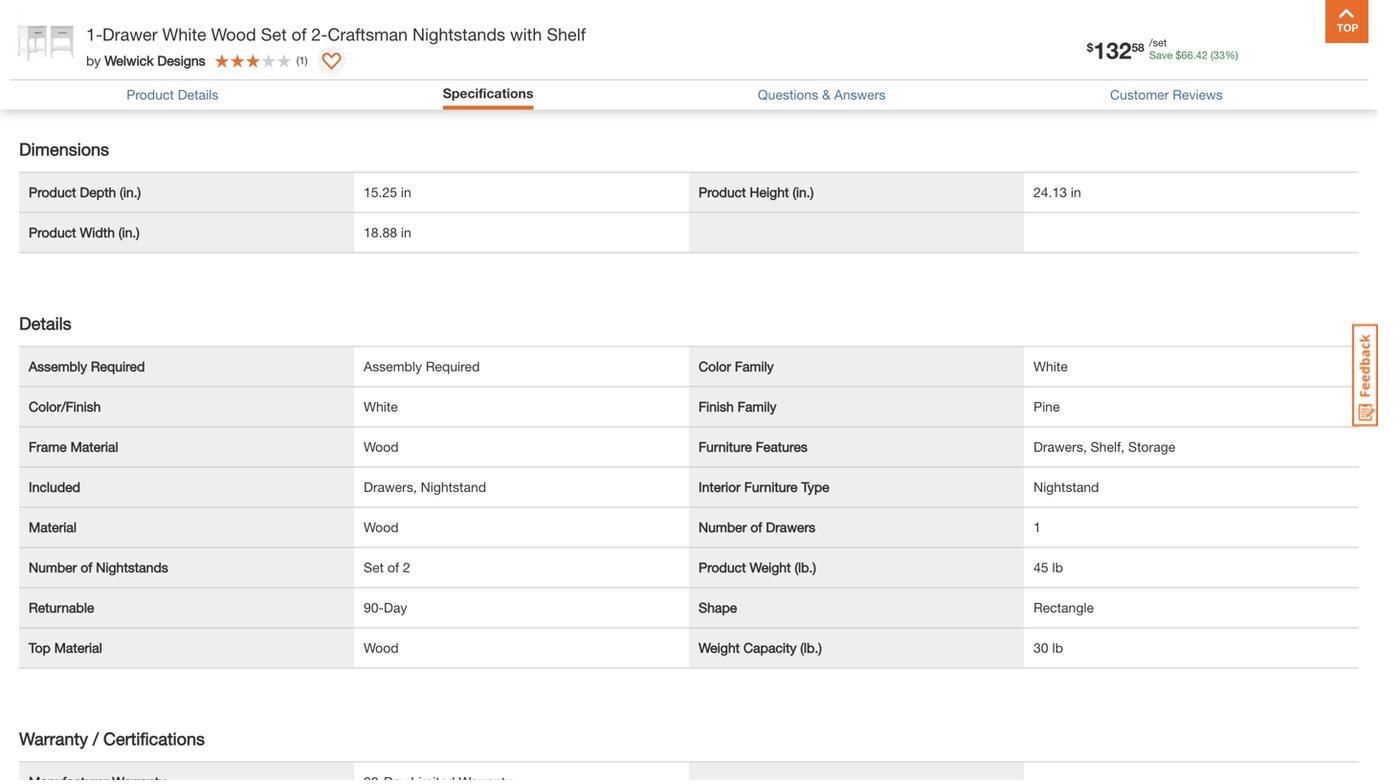 Task type: locate. For each thing, give the bounding box(es) containing it.
0 horizontal spatial details
[[19, 313, 71, 333]]

wood for top material
[[364, 640, 399, 656]]

color
[[699, 358, 731, 374]]

weight down number of drawers in the right bottom of the page
[[750, 559, 791, 575]]

reviews
[[1173, 87, 1223, 103]]

0 vertical spatial number
[[699, 519, 747, 535]]

1 horizontal spatial white
[[364, 399, 398, 414]]

15.25 in
[[364, 184, 411, 200]]

drawers, down pine
[[1034, 439, 1087, 455]]

lb right 30
[[1052, 640, 1063, 656]]

0 horizontal spatial assembly
[[29, 358, 87, 374]]

1 vertical spatial material
[[29, 519, 77, 535]]

product down by welwick designs
[[127, 87, 174, 103]]

1 horizontal spatial see
[[1123, 31, 1147, 47]]

(lb.)
[[795, 559, 816, 575], [800, 640, 822, 656]]

0 vertical spatial set
[[261, 24, 287, 45]]

of
[[292, 24, 307, 45], [751, 519, 762, 535], [81, 559, 92, 575], [388, 559, 399, 575]]

1 vertical spatial lb
[[1052, 640, 1063, 656]]

see left /set
[[1123, 31, 1147, 47]]

0 horizontal spatial nightstand
[[421, 479, 486, 495]]

0 horizontal spatial similar
[[414, 31, 455, 47]]

drawers,
[[1034, 439, 1087, 455], [364, 479, 417, 495]]

0 horizontal spatial required
[[91, 358, 145, 374]]

family for finish family
[[738, 399, 777, 414]]

(in.) for product height (in.)
[[793, 184, 814, 200]]

11pm
[[215, 37, 257, 55]]

in right the 18.88
[[401, 224, 411, 240]]

(
[[1211, 49, 1214, 61], [296, 54, 299, 67]]

0 vertical spatial (lb.)
[[795, 559, 816, 575]]

shape
[[699, 600, 737, 615]]

2 see similar items link from the left
[[1123, 0, 1350, 49]]

1 items from the left
[[459, 31, 492, 47]]

2 vertical spatial white
[[364, 399, 398, 414]]

number up returnable
[[29, 559, 77, 575]]

details up the color/finish on the left bottom of the page
[[19, 313, 71, 333]]

material right top
[[54, 640, 102, 656]]

( left ')'
[[296, 54, 299, 67]]

$ left .
[[1176, 49, 1182, 61]]

1 vertical spatial (lb.)
[[800, 640, 822, 656]]

specifications
[[443, 85, 533, 101]]

furniture down the features
[[744, 479, 798, 495]]

58
[[1132, 41, 1145, 54]]

furniture up interior
[[699, 439, 752, 455]]

0 horizontal spatial see
[[388, 31, 411, 47]]

1 vertical spatial furniture
[[744, 479, 798, 495]]

wood for frame material
[[364, 439, 399, 455]]

in right 15.25
[[401, 184, 411, 200]]

family up the furniture features
[[738, 399, 777, 414]]

product image image
[[14, 10, 77, 72]]

customer reviews button
[[1110, 87, 1223, 103], [1110, 87, 1223, 103]]

white up pine
[[1034, 358, 1068, 374]]

&
[[822, 87, 831, 103]]

items left with
[[459, 31, 492, 47]]

2 horizontal spatial white
[[1034, 358, 1068, 374]]

product down dimensions
[[29, 184, 76, 200]]

1 horizontal spatial required
[[426, 358, 480, 374]]

top button
[[1326, 0, 1369, 43]]

0 horizontal spatial (
[[296, 54, 299, 67]]

$
[[1087, 41, 1094, 54], [1176, 49, 1182, 61]]

product for product weight (lb.)
[[699, 559, 746, 575]]

0 horizontal spatial nightstands
[[96, 559, 168, 575]]

(in.) right "depth"
[[120, 184, 141, 200]]

(lb.) for product weight (lb.)
[[795, 559, 816, 575]]

feedback link image
[[1352, 324, 1378, 427]]

1 lb from the top
[[1052, 559, 1063, 575]]

craftsman
[[328, 24, 408, 45]]

product left width
[[29, 224, 76, 240]]

(in.)
[[120, 184, 141, 200], [793, 184, 814, 200], [119, 224, 140, 240]]

( 1 )
[[296, 54, 308, 67]]

2 see from the left
[[1123, 31, 1147, 47]]

1 horizontal spatial see similar items link
[[1123, 0, 1350, 49]]

0 horizontal spatial 1
[[299, 54, 305, 67]]

1 vertical spatial weight
[[699, 640, 740, 656]]

lb for 45 lb
[[1052, 559, 1063, 575]]

90-
[[364, 600, 384, 615]]

items up 33
[[1195, 31, 1228, 47]]

set left the "2"
[[364, 559, 384, 575]]

similar
[[414, 31, 455, 47], [1150, 31, 1191, 47]]

nightstand
[[421, 479, 486, 495], [1034, 479, 1099, 495]]

What can we help you find today? search field
[[380, 26, 905, 66]]

1 horizontal spatial number
[[699, 519, 747, 535]]

click to redirect to view my cart page image
[[1319, 23, 1342, 46]]

(in.) for product depth (in.)
[[120, 184, 141, 200]]

required
[[91, 358, 145, 374], [426, 358, 480, 374]]

by
[[86, 52, 101, 68]]

similar for see similar items storage
[[414, 31, 455, 47]]

0 horizontal spatial drawers,
[[364, 479, 417, 495]]

product up 'shape'
[[699, 559, 746, 575]]

similar up save
[[1150, 31, 1191, 47]]

see inside 'see similar items storage'
[[388, 31, 411, 47]]

1 horizontal spatial items
[[1195, 31, 1228, 47]]

type
[[801, 479, 830, 495]]

2 vertical spatial material
[[54, 640, 102, 656]]

0 vertical spatial storage
[[633, 53, 711, 80]]

/
[[93, 728, 99, 749]]

customer reviews
[[1110, 87, 1223, 103]]

of up returnable
[[81, 559, 92, 575]]

1 horizontal spatial assembly required
[[364, 358, 480, 374]]

in right the 24.13
[[1071, 184, 1081, 200]]

number
[[699, 519, 747, 535], [29, 559, 77, 575]]

wood
[[211, 24, 256, 45], [364, 439, 399, 455], [364, 519, 399, 535], [364, 640, 399, 656]]

(lb.) right capacity
[[800, 640, 822, 656]]

0 horizontal spatial assembly required
[[29, 358, 145, 374]]

0 vertical spatial 1
[[299, 54, 305, 67]]

weight down 'shape'
[[699, 640, 740, 656]]

1 see from the left
[[388, 31, 411, 47]]

of left drawers
[[751, 519, 762, 535]]

2 lb from the top
[[1052, 640, 1063, 656]]

number down interior
[[699, 519, 747, 535]]

storage
[[633, 53, 711, 80], [1129, 439, 1176, 455]]

1 horizontal spatial nightstands
[[413, 24, 505, 45]]

services button
[[1056, 23, 1117, 69]]

( right 42
[[1211, 49, 1214, 61]]

drawers, for drawers, nightstand
[[364, 479, 417, 495]]

1 horizontal spatial details
[[178, 87, 218, 103]]

1 horizontal spatial $
[[1176, 49, 1182, 61]]

similar right craftsman
[[414, 31, 455, 47]]

1 vertical spatial number
[[29, 559, 77, 575]]

questions & answers
[[758, 87, 886, 103]]

1 vertical spatial 1
[[1034, 519, 1041, 535]]

similar inside 'see similar items storage'
[[414, 31, 455, 47]]

0 vertical spatial material
[[70, 439, 118, 455]]

1 similar from the left
[[414, 31, 455, 47]]

0 horizontal spatial see similar items link
[[388, 0, 614, 49]]

(in.) right height
[[793, 184, 814, 200]]

(lb.) down drawers
[[795, 559, 816, 575]]

0 horizontal spatial number
[[29, 559, 77, 575]]

lb
[[1052, 559, 1063, 575], [1052, 640, 1063, 656]]

$ 132 58 /set save $ 66 . 42 ( 33 %)
[[1087, 36, 1239, 64]]

of for set of 2
[[388, 559, 399, 575]]

questions & answers button
[[758, 87, 886, 103], [758, 87, 886, 103]]

2-
[[311, 24, 328, 45]]

product for product width (in.)
[[29, 224, 76, 240]]

2 similar from the left
[[1150, 31, 1191, 47]]

number for number of nightstands
[[29, 559, 77, 575]]

1 horizontal spatial nightstand
[[1034, 479, 1099, 495]]

0 vertical spatial drawers,
[[1034, 439, 1087, 455]]

$ left 58
[[1087, 41, 1094, 54]]

height
[[750, 184, 789, 200]]

product weight (lb.)
[[699, 559, 816, 575]]

storage inside 'see similar items storage'
[[633, 53, 711, 80]]

family right color
[[735, 358, 774, 374]]

interior furniture type
[[699, 479, 830, 495]]

1 vertical spatial white
[[1034, 358, 1068, 374]]

0 horizontal spatial items
[[459, 31, 492, 47]]

set right 11pm
[[261, 24, 287, 45]]

66
[[1182, 49, 1193, 61]]

1 horizontal spatial assembly
[[364, 358, 422, 374]]

product for product details
[[127, 87, 174, 103]]

1 horizontal spatial storage
[[1129, 439, 1176, 455]]

features
[[756, 439, 808, 455]]

white up the drawers, nightstand on the bottom of page
[[364, 399, 398, 414]]

springs
[[166, 37, 218, 55]]

(in.) right width
[[119, 224, 140, 240]]

0 vertical spatial white
[[162, 24, 206, 45]]

details down designs
[[178, 87, 218, 103]]

interior
[[699, 479, 741, 495]]

items inside 'see similar items storage'
[[459, 31, 492, 47]]

1 up 45
[[1034, 519, 1041, 535]]

see right 75180
[[388, 31, 411, 47]]

assembly
[[29, 358, 87, 374], [364, 358, 422, 374]]

material
[[70, 439, 118, 455], [29, 519, 77, 535], [54, 640, 102, 656]]

30
[[1034, 640, 1049, 656]]

1 vertical spatial family
[[738, 399, 777, 414]]

1 horizontal spatial drawers,
[[1034, 439, 1087, 455]]

2 nightstand from the left
[[1034, 479, 1099, 495]]

1 vertical spatial set
[[364, 559, 384, 575]]

30 lb
[[1034, 640, 1063, 656]]

product for product height (in.)
[[699, 184, 746, 200]]

(in.) for product width (in.)
[[119, 224, 140, 240]]

family
[[735, 358, 774, 374], [738, 399, 777, 414]]

rectangle
[[1034, 600, 1094, 615]]

1 horizontal spatial weight
[[750, 559, 791, 575]]

lb right 45
[[1052, 559, 1063, 575]]

day
[[384, 600, 407, 615]]

assembly required
[[29, 358, 145, 374], [364, 358, 480, 374]]

material down included
[[29, 519, 77, 535]]

2 assembly from the left
[[364, 358, 422, 374]]

product details button
[[127, 87, 218, 103], [127, 87, 218, 103]]

product
[[127, 87, 174, 103], [29, 184, 76, 200], [699, 184, 746, 200], [29, 224, 76, 240], [699, 559, 746, 575]]

furniture features
[[699, 439, 808, 455]]

of for number of nightstands
[[81, 559, 92, 575]]

0 horizontal spatial storage
[[633, 53, 711, 80]]

warranty / certifications
[[19, 728, 205, 749]]

specifications button
[[443, 85, 533, 105], [443, 85, 533, 101]]

see similar items link
[[388, 0, 614, 49], [1123, 0, 1350, 49]]

product left height
[[699, 184, 746, 200]]

1 horizontal spatial (
[[1211, 49, 1214, 61]]

similar for see similar items
[[1150, 31, 1191, 47]]

nightstands
[[413, 24, 505, 45], [96, 559, 168, 575]]

1 horizontal spatial similar
[[1150, 31, 1191, 47]]

1 left display image
[[299, 54, 305, 67]]

white up designs
[[162, 24, 206, 45]]

0 horizontal spatial weight
[[699, 640, 740, 656]]

0 vertical spatial lb
[[1052, 559, 1063, 575]]

2 items from the left
[[1195, 31, 1228, 47]]

of left the "2"
[[388, 559, 399, 575]]

1 vertical spatial drawers,
[[364, 479, 417, 495]]

drawers, up set of 2
[[364, 479, 417, 495]]

0 vertical spatial weight
[[750, 559, 791, 575]]

0 vertical spatial family
[[735, 358, 774, 374]]

material right frame
[[70, 439, 118, 455]]

45 lb
[[1034, 559, 1063, 575]]

/set
[[1149, 36, 1167, 49]]

in for 24.13 in
[[1071, 184, 1081, 200]]

0 horizontal spatial $
[[1087, 41, 1094, 54]]



Task type: describe. For each thing, give the bounding box(es) containing it.
color family
[[699, 358, 774, 374]]

42
[[1196, 49, 1208, 61]]

balch
[[123, 37, 161, 55]]

drawers
[[766, 519, 816, 535]]

1 vertical spatial storage
[[1129, 439, 1176, 455]]

material for frame
[[70, 439, 118, 455]]

number for number of drawers
[[699, 519, 747, 535]]

2 required from the left
[[426, 358, 480, 374]]

width
[[80, 224, 115, 240]]

)
[[305, 54, 308, 67]]

color/finish
[[29, 399, 101, 414]]

capacity
[[744, 640, 797, 656]]

items for see similar items storage
[[459, 31, 492, 47]]

designs
[[157, 52, 205, 68]]

services
[[1057, 50, 1116, 68]]

answers
[[834, 87, 886, 103]]

warranty
[[19, 728, 88, 749]]

drawers, for drawers, shelf, storage
[[1034, 439, 1087, 455]]

shelf,
[[1091, 439, 1125, 455]]

90-day
[[364, 600, 407, 615]]

finish
[[699, 399, 734, 414]]

1 nightstand from the left
[[421, 479, 486, 495]]

45
[[1034, 559, 1049, 575]]

drawers, shelf, storage
[[1034, 439, 1176, 455]]

15.25
[[364, 184, 397, 200]]

1 assembly required from the left
[[29, 358, 145, 374]]

certifications
[[103, 728, 205, 749]]

of for number of drawers
[[751, 519, 762, 535]]

shelf
[[547, 24, 586, 45]]

of left '2-'
[[292, 24, 307, 45]]

1 horizontal spatial set
[[364, 559, 384, 575]]

frame
[[29, 439, 67, 455]]

save
[[1149, 49, 1173, 61]]

product details
[[127, 87, 218, 103]]

0 horizontal spatial set
[[261, 24, 287, 45]]

75180 button
[[279, 36, 346, 56]]

returnable
[[29, 600, 94, 615]]

2 assembly required from the left
[[364, 358, 480, 374]]

132
[[1094, 36, 1132, 64]]

number of nightstands
[[29, 559, 168, 575]]

see similar items storage
[[388, 31, 711, 80]]

material for top
[[54, 640, 102, 656]]

1 vertical spatial nightstands
[[96, 559, 168, 575]]

.
[[1193, 49, 1196, 61]]

0 vertical spatial nightstands
[[413, 24, 505, 45]]

1-drawer white wood set of 2-craftsman nightstands with shelf
[[86, 24, 586, 45]]

display image
[[322, 53, 341, 72]]

product image
[[38, 0, 321, 70]]

%)
[[1225, 49, 1239, 61]]

finish family
[[699, 399, 777, 414]]

depth
[[80, 184, 116, 200]]

1 assembly from the left
[[29, 358, 87, 374]]

diy button
[[1140, 23, 1201, 69]]

customer
[[1110, 87, 1169, 103]]

by welwick designs
[[86, 52, 205, 68]]

weight capacity (lb.)
[[699, 640, 822, 656]]

product width (in.)
[[29, 224, 140, 240]]

product depth (in.)
[[29, 184, 141, 200]]

number of drawers
[[699, 519, 816, 535]]

product height (in.)
[[699, 184, 814, 200]]

see for see similar items storage
[[388, 31, 411, 47]]

0 vertical spatial furniture
[[699, 439, 752, 455]]

drawer
[[102, 24, 158, 45]]

1 required from the left
[[91, 358, 145, 374]]

24.13
[[1034, 184, 1067, 200]]

33
[[1214, 49, 1225, 61]]

lb for 30 lb
[[1052, 640, 1063, 656]]

items for see similar items
[[1195, 31, 1228, 47]]

with
[[510, 24, 542, 45]]

0 horizontal spatial white
[[162, 24, 206, 45]]

18.88
[[364, 224, 397, 240]]

0 vertical spatial details
[[178, 87, 218, 103]]

1 vertical spatial details
[[19, 313, 71, 333]]

in for 18.88 in
[[401, 224, 411, 240]]

questions
[[758, 87, 819, 103]]

1-
[[86, 24, 102, 45]]

see for see similar items
[[1123, 31, 1147, 47]]

balch springs 11pm
[[123, 37, 257, 55]]

dimensions
[[19, 139, 109, 159]]

welwick
[[105, 52, 154, 68]]

family for color family
[[735, 358, 774, 374]]

2
[[403, 559, 410, 575]]

( inside $ 132 58 /set save $ 66 . 42 ( 33 %)
[[1211, 49, 1214, 61]]

1 horizontal spatial 1
[[1034, 519, 1041, 535]]

75180
[[302, 37, 345, 55]]

pine
[[1034, 399, 1060, 414]]

top material
[[29, 640, 102, 656]]

(lb.) for weight capacity (lb.)
[[800, 640, 822, 656]]

in for 15.25 in
[[401, 184, 411, 200]]

see similar items
[[1123, 31, 1228, 47]]

1 see similar items link from the left
[[388, 0, 614, 49]]

wood for material
[[364, 519, 399, 535]]

included
[[29, 479, 80, 495]]

24.13 in
[[1034, 184, 1081, 200]]

set of 2
[[364, 559, 410, 575]]

product for product depth (in.)
[[29, 184, 76, 200]]

top
[[29, 640, 51, 656]]

18.88 in
[[364, 224, 411, 240]]

frame material
[[29, 439, 118, 455]]

the home depot logo image
[[15, 15, 77, 77]]

drawers, nightstand
[[364, 479, 486, 495]]

diy
[[1158, 50, 1183, 68]]



Task type: vqa. For each thing, say whether or not it's contained in the screenshot.


